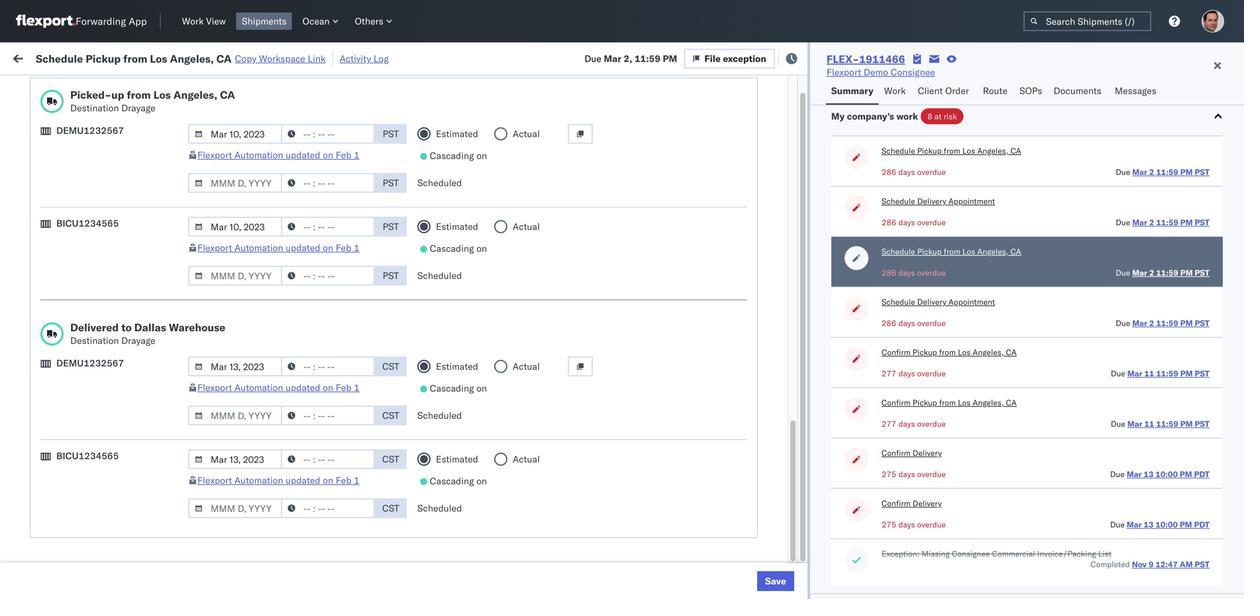 Task type: describe. For each thing, give the bounding box(es) containing it.
save button
[[757, 571, 794, 591]]

drayage inside the delivered to dallas warehouse destination drayage
[[121, 335, 155, 346]]

8 at risk
[[928, 111, 957, 121]]

summary
[[831, 85, 874, 96]]

bicu1234565 for delivered
[[56, 450, 119, 462]]

save
[[765, 575, 786, 587]]

2 updated from the top
[[286, 242, 320, 253]]

client
[[918, 85, 943, 96]]

4 cascading on from the top
[[430, 475, 487, 487]]

275 days overdue for confirm delivery button corresponding to second the mar 13 10:00 pm pdt "button"
[[882, 519, 946, 529]]

4 updated from the top
[[286, 474, 320, 486]]

due mar 13 10:00 pm pdt for 1st the mar 13 10:00 pm pdt "button"
[[1110, 469, 1210, 479]]

work view link
[[177, 13, 231, 30]]

schedule pickup from los angeles, ca for schedule pickup from los angeles, ca button corresponding to 3rd mar 2 11:59 pm pst "button" from the top of the page
[[882, 246, 1022, 256]]

2 confirm pickup from los angeles, ca button from the top
[[882, 397, 1017, 408]]

mar for first confirm pickup from los angeles, ca button from the top of the page
[[1128, 368, 1143, 378]]

275 for confirm delivery button for 1st the mar 13 10:00 pm pdt "button"
[[882, 469, 897, 479]]

schedule delivery appointment for schedule delivery appointment button related to 3rd mar 2 11:59 pm pst "button" from the bottom of the page
[[882, 196, 995, 206]]

1 for 1st flexport automation updated on feb 1 button from the bottom
[[354, 474, 360, 486]]

286 for 3rd mar 2 11:59 pm pst "button" from the top of the page
[[882, 268, 897, 278]]

delivery for 1st mar 2 11:59 pm pst "button" from the bottom of the page's schedule delivery appointment button
[[917, 297, 947, 307]]

bicu1234565 for picked-
[[56, 217, 119, 229]]

ca inside picked-up from los angeles, ca destination drayage
[[220, 88, 235, 101]]

estimated for fourth mmm d, yyyy text field from the top of the page
[[436, 360, 478, 372]]

due for confirm delivery button for 1st the mar 13 10:00 pm pdt "button"
[[1110, 469, 1125, 479]]

log
[[374, 53, 389, 64]]

due mar 11 11:59 pm pst for first confirm pickup from los angeles, ca button from the bottom of the page
[[1111, 419, 1210, 429]]

4 mar 2 11:59 pm pst button from the top
[[1133, 318, 1210, 328]]

cascading for 1st mmm d, yyyy text field from the top's flexport automation updated on feb 1 button
[[430, 150, 474, 161]]

due for schedule delivery appointment button related to 3rd mar 2 11:59 pm pst "button" from the bottom of the page
[[1116, 217, 1131, 227]]

commercial
[[992, 549, 1035, 559]]

1 for flexport automation updated on feb 1 button for fourth mmm d, yyyy text field from the top of the page
[[354, 382, 360, 393]]

exception: missing consignee commercial invoice/packing list completed nov 9 12:47 am pst
[[882, 549, 1210, 569]]

4 cst from the top
[[382, 502, 399, 514]]

list
[[1099, 549, 1112, 559]]

3 cst from the top
[[382, 453, 399, 465]]

ocean button
[[297, 13, 344, 30]]

4 automation from the top
[[235, 474, 283, 486]]

sops
[[1020, 85, 1043, 96]]

invoice/packing
[[1037, 549, 1096, 559]]

3 mar 2 11:59 pm pst button from the top
[[1133, 268, 1210, 278]]

schedule pickup from los angeles, ca copy workspace link
[[36, 52, 326, 65]]

1 mmm d, yyyy text field from the top
[[188, 173, 282, 193]]

overdue for 1st mar 2 11:59 pm pst "button" from the bottom of the page's schedule delivery appointment button
[[917, 318, 946, 328]]

10:00 for second the mar 13 10:00 pm pdt "button"
[[1156, 519, 1178, 529]]

scheduled for third -- : -- -- text field from the bottom
[[417, 410, 462, 421]]

to
[[121, 321, 132, 334]]

order
[[945, 85, 969, 96]]

file
[[705, 53, 721, 64]]

3 actual from the top
[[513, 360, 540, 372]]

schedule pickup from los angeles, ca button for 3rd mar 2 11:59 pm pst "button" from the top of the page
[[882, 246, 1022, 257]]

2 cascading on from the top
[[430, 243, 487, 254]]

cascading for flexport automation updated on feb 1 button for fourth mmm d, yyyy text field from the top of the page
[[430, 382, 474, 394]]

3 flexport automation updated on feb 1 from the top
[[197, 382, 360, 393]]

file exception
[[705, 53, 766, 64]]

confirm for confirm delivery button for 1st the mar 13 10:00 pm pdt "button"
[[882, 448, 911, 458]]

copy
[[235, 53, 257, 64]]

1 flexport automation updated on feb 1 from the top
[[197, 149, 360, 161]]

286 days overdue for 3rd mar 2 11:59 pm pst "button" from the top of the page
[[882, 268, 946, 278]]

days for 1st mar 2 11:59 pm pst "button" from the top of the page's schedule pickup from los angeles, ca button
[[899, 167, 915, 177]]

due mar 2 11:59 pm pst for 3rd mar 2 11:59 pm pst "button" from the bottom of the page
[[1116, 217, 1210, 227]]

286 days overdue for 1st mar 2 11:59 pm pst "button" from the top of the page
[[882, 167, 946, 177]]

pickup for 1st mar 2 11:59 pm pst "button" from the top of the page's schedule pickup from los angeles, ca button
[[917, 146, 942, 156]]

2 for 3rd mar 2 11:59 pm pst "button" from the bottom of the page
[[1150, 217, 1155, 227]]

messages button
[[1110, 79, 1164, 105]]

13 for second the mar 13 10:00 pm pdt "button"
[[1144, 519, 1154, 529]]

angeles, for 1st mar 2 11:59 pm pst "button" from the top of the page's schedule pickup from los angeles, ca button
[[978, 146, 1009, 156]]

confirm delivery for confirm delivery button for 1st the mar 13 10:00 pm pdt "button"
[[882, 448, 942, 458]]

days for schedule pickup from los angeles, ca button corresponding to 3rd mar 2 11:59 pm pst "button" from the top of the page
[[899, 268, 915, 278]]

confirm for first confirm pickup from los angeles, ca button from the top of the page
[[882, 347, 911, 357]]

schedule pickup from los angeles, ca button for 1st mar 2 11:59 pm pst "button" from the top of the page
[[882, 145, 1022, 156]]

286 for 1st mar 2 11:59 pm pst "button" from the bottom of the page
[[882, 318, 897, 328]]

picked-
[[70, 88, 111, 101]]

3 feb from the top
[[336, 382, 352, 393]]

due mar 2, 11:59 pm
[[585, 53, 677, 64]]

schedule for 3rd mar 2 11:59 pm pst "button" from the top of the page
[[882, 246, 915, 256]]

1 cst from the top
[[382, 360, 399, 372]]

flex-1911466 link
[[827, 52, 905, 66]]

overdue for 1st mar 2 11:59 pm pst "button" from the top of the page's schedule pickup from los angeles, ca button
[[917, 167, 946, 177]]

confirm pickup from los angeles, ca for first confirm pickup from los angeles, ca button from the bottom of the page
[[882, 398, 1017, 408]]

pm for 3rd mar 2 11:59 pm pst "button" from the bottom of the page
[[1181, 217, 1193, 227]]

forwarding app
[[76, 15, 147, 27]]

3 mmm d, yyyy text field from the top
[[188, 498, 282, 518]]

13 for 1st the mar 13 10:00 pm pdt "button"
[[1144, 469, 1154, 479]]

due mar 2 11:59 pm pst for 3rd mar 2 11:59 pm pst "button" from the top of the page
[[1116, 268, 1210, 278]]

flexport inside flexport demo consignee link
[[827, 66, 861, 78]]

confirm pickup from los angeles, ca for first confirm pickup from los angeles, ca button from the top of the page
[[882, 347, 1017, 357]]

3 cascading on from the top
[[430, 382, 487, 394]]

mar for schedule delivery appointment button related to 3rd mar 2 11:59 pm pst "button" from the bottom of the page
[[1133, 217, 1148, 227]]

exception
[[723, 53, 766, 64]]

my
[[831, 110, 845, 122]]

2 feb from the top
[[336, 242, 352, 253]]

work
[[897, 110, 918, 122]]

mar for 1st mar 2 11:59 pm pst "button" from the top of the page's schedule pickup from los angeles, ca button
[[1133, 167, 1148, 177]]

days for first confirm pickup from los angeles, ca button from the top of the page
[[899, 368, 915, 378]]

delivered
[[70, 321, 119, 334]]

view
[[206, 15, 226, 27]]

risk
[[944, 111, 957, 121]]

4 feb from the top
[[336, 474, 352, 486]]

pdt for second the mar 13 10:00 pm pdt "button"
[[1194, 519, 1210, 529]]

flex-
[[827, 52, 859, 66]]

1 mar 2 11:59 pm pst button from the top
[[1133, 167, 1210, 177]]

12:47
[[1156, 559, 1178, 569]]

exception: missing consignee commercial invoice/packing list button
[[882, 548, 1112, 559]]

others button
[[350, 13, 398, 30]]

277 for first confirm pickup from los angeles, ca button from the top of the page
[[882, 368, 897, 378]]

demu1232567 for picked-
[[56, 125, 124, 136]]

estimated for 1st mmm d, yyyy text field from the top
[[436, 128, 478, 139]]

estimated for second mmm d, yyyy text field from the top
[[436, 221, 478, 232]]

activity log button
[[340, 50, 389, 67]]

4 -- : -- -- text field from the top
[[281, 406, 375, 425]]

client order
[[918, 85, 969, 96]]

destination inside picked-up from los angeles, ca destination drayage
[[70, 102, 119, 114]]

messages
[[1115, 85, 1157, 96]]

automation for 1st mmm d, yyyy text field from the top
[[235, 149, 283, 161]]

6 -- : -- -- text field from the top
[[281, 498, 375, 518]]

-- : -- -- text field for pst
[[281, 173, 375, 193]]

drayage inside picked-up from los angeles, ca destination drayage
[[121, 102, 155, 114]]

days for first confirm pickup from los angeles, ca button from the bottom of the page
[[899, 419, 915, 429]]

2 for 1st mar 2 11:59 pm pst "button" from the top of the page
[[1150, 167, 1155, 177]]

work for work
[[884, 85, 906, 96]]

2 mar 13 10:00 pm pdt button from the top
[[1127, 519, 1210, 529]]

at
[[935, 111, 942, 121]]

others
[[355, 15, 383, 27]]

shipments link
[[237, 13, 292, 30]]

nov 9 12:47 am pst button
[[1132, 559, 1210, 569]]

activity log
[[340, 53, 389, 64]]

scheduled for -- : -- -- text box for pst
[[417, 177, 462, 189]]

4 actual from the top
[[513, 453, 540, 465]]

forwarding
[[76, 15, 126, 27]]

11:59 for schedule pickup from los angeles, ca button corresponding to 3rd mar 2 11:59 pm pst "button" from the top of the page
[[1157, 268, 1179, 278]]

11:59 for first confirm pickup from los angeles, ca button from the bottom of the page
[[1157, 419, 1179, 429]]

my company's work
[[831, 110, 918, 122]]

5 mmm d, yyyy text field from the top
[[188, 449, 282, 469]]

appointment for 1st mar 2 11:59 pm pst "button" from the bottom of the page's schedule delivery appointment button
[[949, 297, 995, 307]]

forwarding app link
[[16, 15, 147, 28]]

angeles, inside picked-up from los angeles, ca destination drayage
[[173, 88, 217, 101]]

2 actual from the top
[[513, 221, 540, 232]]

work button
[[879, 79, 913, 105]]

client order button
[[913, 79, 978, 105]]

days for schedule delivery appointment button related to 3rd mar 2 11:59 pm pst "button" from the bottom of the page
[[899, 217, 915, 227]]

1911466
[[859, 52, 905, 66]]

due mar 13 10:00 pm pdt for second the mar 13 10:00 pm pdt "button"
[[1110, 519, 1210, 529]]

2 mar 2 11:59 pm pst button from the top
[[1133, 217, 1210, 227]]

2,
[[624, 53, 632, 64]]

3 -- : -- -- text field from the top
[[281, 266, 375, 286]]

automation for fourth mmm d, yyyy text field from the top of the page
[[235, 382, 283, 393]]

route button
[[978, 79, 1014, 105]]

2 cst from the top
[[382, 410, 399, 421]]

confirm for confirm delivery button corresponding to second the mar 13 10:00 pm pdt "button"
[[882, 498, 911, 508]]

exception:
[[882, 549, 920, 559]]

automation for second mmm d, yyyy text field from the top
[[235, 242, 283, 253]]

1 feb from the top
[[336, 149, 352, 161]]

pickup for first confirm pickup from los angeles, ca button from the top of the page
[[913, 347, 937, 357]]

mmm d, yyyy text field for bicu1234565
[[188, 217, 282, 237]]

nov
[[1132, 559, 1147, 569]]

days for confirm delivery button corresponding to second the mar 13 10:00 pm pdt "button"
[[899, 519, 915, 529]]

from inside picked-up from los angeles, ca destination drayage
[[127, 88, 151, 101]]

sops button
[[1014, 79, 1049, 105]]

flexport demo consignee
[[827, 66, 935, 78]]

mmm d, yyyy text field for demu1232567
[[188, 124, 282, 144]]

4 flexport automation updated on feb 1 button from the top
[[197, 474, 360, 486]]

due mar 2 11:59 pm pst for 1st mar 2 11:59 pm pst "button" from the top of the page
[[1116, 167, 1210, 177]]

flexport demo consignee link
[[827, 66, 935, 79]]

picked-up from los angeles, ca destination drayage
[[70, 88, 235, 114]]

1 mar 13 10:00 pm pdt button from the top
[[1127, 469, 1210, 479]]

confirm delivery button for second the mar 13 10:00 pm pdt "button"
[[882, 498, 942, 509]]

2 flexport automation updated on feb 1 from the top
[[197, 242, 360, 253]]



Task type: vqa. For each thing, say whether or not it's contained in the screenshot.
Confirm Delivery link
no



Task type: locate. For each thing, give the bounding box(es) containing it.
-- : -- -- text field
[[281, 124, 375, 144], [281, 217, 375, 237], [281, 266, 375, 286], [281, 406, 375, 425], [281, 449, 375, 469], [281, 498, 375, 518]]

277 days overdue
[[882, 368, 946, 378], [882, 419, 946, 429]]

los
[[150, 52, 167, 65], [153, 88, 171, 101], [963, 146, 975, 156], [963, 246, 975, 256], [958, 347, 971, 357], [958, 398, 971, 408]]

destination
[[70, 102, 119, 114], [70, 335, 119, 346]]

copy workspace link button
[[235, 53, 326, 64]]

0 vertical spatial appointment
[[949, 196, 995, 206]]

2 estimated from the top
[[436, 221, 478, 232]]

work view
[[182, 15, 226, 27]]

documents button
[[1049, 79, 1110, 105]]

277
[[882, 368, 897, 378], [882, 419, 897, 429]]

overdue
[[917, 167, 946, 177], [917, 217, 946, 227], [917, 268, 946, 278], [917, 318, 946, 328], [917, 368, 946, 378], [917, 419, 946, 429], [917, 469, 946, 479], [917, 519, 946, 529]]

mar 11 11:59 pm pst button for first confirm pickup from los angeles, ca button from the bottom of the page
[[1128, 419, 1210, 429]]

0 vertical spatial 11
[[1145, 368, 1155, 378]]

2 for 1st mar 2 11:59 pm pst "button" from the bottom of the page
[[1150, 318, 1155, 328]]

1 11 from the top
[[1145, 368, 1155, 378]]

4 286 from the top
[[882, 318, 897, 328]]

0 vertical spatial pdt
[[1194, 469, 1210, 479]]

275 for confirm delivery button corresponding to second the mar 13 10:00 pm pdt "button"
[[882, 519, 897, 529]]

11:59 for 1st mar 2 11:59 pm pst "button" from the top of the page's schedule pickup from los angeles, ca button
[[1157, 167, 1179, 177]]

11:59
[[635, 53, 661, 64], [1157, 167, 1179, 177], [1157, 217, 1179, 227], [1157, 268, 1179, 278], [1157, 318, 1179, 328], [1157, 368, 1179, 378], [1157, 419, 1179, 429]]

confirm pickup from los angeles, ca button
[[882, 347, 1017, 357], [882, 397, 1017, 408]]

delivered to dallas warehouse destination drayage
[[70, 321, 225, 346]]

2 cascading from the top
[[430, 243, 474, 254]]

3 286 from the top
[[882, 268, 897, 278]]

overdue for confirm delivery button corresponding to second the mar 13 10:00 pm pdt "button"
[[917, 519, 946, 529]]

mar for schedule pickup from los angeles, ca button corresponding to 3rd mar 2 11:59 pm pst "button" from the top of the page
[[1133, 268, 1148, 278]]

mar 11 11:59 pm pst button for first confirm pickup from los angeles, ca button from the top of the page
[[1128, 368, 1210, 378]]

mar
[[604, 53, 622, 64], [1133, 167, 1148, 177], [1133, 217, 1148, 227], [1133, 268, 1148, 278], [1133, 318, 1148, 328], [1128, 368, 1143, 378], [1128, 419, 1143, 429], [1127, 469, 1142, 479], [1127, 519, 1142, 529]]

1 horizontal spatial work
[[884, 85, 906, 96]]

consignee for demo
[[891, 66, 935, 78]]

demu1232567 down delivered
[[56, 357, 124, 369]]

consignee
[[891, 66, 935, 78], [952, 549, 990, 559]]

destination inside the delivered to dallas warehouse destination drayage
[[70, 335, 119, 346]]

work for work view
[[182, 15, 204, 27]]

277 days overdue for first confirm pickup from los angeles, ca button from the top of the page
[[882, 368, 946, 378]]

schedule pickup from los angeles, ca button
[[882, 145, 1022, 156], [882, 246, 1022, 257]]

2 demu1232567 from the top
[[56, 357, 124, 369]]

1 destination from the top
[[70, 102, 119, 114]]

3 updated from the top
[[286, 382, 320, 393]]

due for confirm delivery button corresponding to second the mar 13 10:00 pm pdt "button"
[[1110, 519, 1125, 529]]

destination down picked-
[[70, 102, 119, 114]]

2 277 days overdue from the top
[[882, 419, 946, 429]]

overdue for first confirm pickup from los angeles, ca button from the top of the page
[[917, 368, 946, 378]]

1 -- : -- -- text field from the top
[[281, 173, 375, 193]]

link
[[308, 53, 326, 64]]

scheduled for 4th -- : -- -- text field from the bottom
[[417, 270, 462, 281]]

13
[[1144, 469, 1154, 479], [1144, 519, 1154, 529]]

3 cascading from the top
[[430, 382, 474, 394]]

confirm delivery for confirm delivery button corresponding to second the mar 13 10:00 pm pdt "button"
[[882, 498, 942, 508]]

on
[[323, 149, 333, 161], [477, 150, 487, 161], [323, 242, 333, 253], [477, 243, 487, 254], [323, 382, 333, 393], [477, 382, 487, 394], [323, 474, 333, 486], [477, 475, 487, 487]]

0 vertical spatial schedule delivery appointment button
[[882, 196, 995, 206]]

2 277 from the top
[[882, 419, 897, 429]]

1 -- : -- -- text field from the top
[[281, 124, 375, 144]]

1 275 days overdue from the top
[[882, 469, 946, 479]]

3 2 from the top
[[1150, 268, 1155, 278]]

from for 1st mar 2 11:59 pm pst "button" from the top of the page's schedule pickup from los angeles, ca button
[[944, 146, 961, 156]]

destination down delivered
[[70, 335, 119, 346]]

demo
[[864, 66, 888, 78]]

0 vertical spatial mar 13 10:00 pm pdt button
[[1127, 469, 1210, 479]]

275 days overdue for confirm delivery button for 1st the mar 13 10:00 pm pdt "button"
[[882, 469, 946, 479]]

0 vertical spatial confirm delivery
[[882, 448, 942, 458]]

286 for 1st mar 2 11:59 pm pst "button" from the top of the page
[[882, 167, 897, 177]]

file exception button
[[684, 49, 775, 68], [684, 49, 775, 68]]

0 vertical spatial 13
[[1144, 469, 1154, 479]]

scheduled
[[417, 177, 462, 189], [417, 270, 462, 281], [417, 410, 462, 421], [417, 502, 462, 514]]

schedule pickup from los angeles, ca for 1st mar 2 11:59 pm pst "button" from the top of the page's schedule pickup from los angeles, ca button
[[882, 146, 1022, 156]]

3 automation from the top
[[235, 382, 283, 393]]

1 cascading from the top
[[430, 150, 474, 161]]

0 vertical spatial 277
[[882, 368, 897, 378]]

1 vertical spatial work
[[884, 85, 906, 96]]

1 overdue from the top
[[917, 167, 946, 177]]

0 vertical spatial schedule pickup from los angeles, ca button
[[882, 145, 1022, 156]]

2 275 days overdue from the top
[[882, 519, 946, 529]]

schedule delivery appointment button for 3rd mar 2 11:59 pm pst "button" from the bottom of the page
[[882, 196, 995, 206]]

days for confirm delivery button for 1st the mar 13 10:00 pm pdt "button"
[[899, 469, 915, 479]]

3 overdue from the top
[[917, 268, 946, 278]]

1 286 from the top
[[882, 167, 897, 177]]

1 vertical spatial due mar 13 10:00 pm pdt
[[1110, 519, 1210, 529]]

2 confirm delivery button from the top
[[882, 498, 942, 509]]

1 vertical spatial schedule pickup from los angeles, ca
[[882, 246, 1022, 256]]

1 vertical spatial demu1232567
[[56, 357, 124, 369]]

schedule for 1st mar 2 11:59 pm pst "button" from the bottom of the page
[[882, 297, 915, 307]]

mar 11 11:59 pm pst button
[[1128, 368, 1210, 378], [1128, 419, 1210, 429]]

from for schedule pickup from los angeles, ca button corresponding to 3rd mar 2 11:59 pm pst "button" from the top of the page
[[944, 246, 961, 256]]

1 vertical spatial appointment
[[949, 297, 995, 307]]

2 days from the top
[[899, 217, 915, 227]]

1 2 from the top
[[1150, 167, 1155, 177]]

delivery for confirm delivery button for 1st the mar 13 10:00 pm pdt "button"
[[913, 448, 942, 458]]

2 scheduled from the top
[[417, 270, 462, 281]]

286 days overdue
[[882, 167, 946, 177], [882, 217, 946, 227], [882, 268, 946, 278], [882, 318, 946, 328]]

2 pdt from the top
[[1194, 519, 1210, 529]]

1 vertical spatial drayage
[[121, 335, 155, 346]]

mar for confirm delivery button for 1st the mar 13 10:00 pm pdt "button"
[[1127, 469, 1142, 479]]

286 days overdue for 3rd mar 2 11:59 pm pst "button" from the bottom of the page
[[882, 217, 946, 227]]

pickup
[[86, 52, 121, 65], [917, 146, 942, 156], [917, 246, 942, 256], [913, 347, 937, 357], [913, 398, 937, 408]]

1 1 from the top
[[354, 149, 360, 161]]

4 1 from the top
[[354, 474, 360, 486]]

activity
[[340, 53, 371, 64]]

1 for 1st mmm d, yyyy text field from the top's flexport automation updated on feb 1 button
[[354, 149, 360, 161]]

MMM D, YYYY text field
[[188, 124, 282, 144], [188, 217, 282, 237], [188, 498, 282, 518]]

2 flexport automation updated on feb 1 button from the top
[[197, 242, 360, 253]]

confirm delivery button
[[882, 448, 942, 458], [882, 498, 942, 509]]

0 vertical spatial work
[[182, 15, 204, 27]]

4 flexport automation updated on feb 1 from the top
[[197, 474, 360, 486]]

1 mar 11 11:59 pm pst button from the top
[[1128, 368, 1210, 378]]

1 pdt from the top
[[1194, 469, 1210, 479]]

1 275 from the top
[[882, 469, 897, 479]]

cascading for 1st flexport automation updated on feb 1 button from the bottom
[[430, 475, 474, 487]]

drayage down up
[[121, 102, 155, 114]]

shipments
[[242, 15, 287, 27]]

6 overdue from the top
[[917, 419, 946, 429]]

277 for first confirm pickup from los angeles, ca button from the bottom of the page
[[882, 419, 897, 429]]

2 mmm d, yyyy text field from the top
[[188, 217, 282, 237]]

am
[[1180, 559, 1193, 569]]

3 due mar 2 11:59 pm pst from the top
[[1116, 268, 1210, 278]]

1 confirm delivery from the top
[[882, 448, 942, 458]]

11:59 for first confirm pickup from los angeles, ca button from the top of the page
[[1157, 368, 1179, 378]]

1 vertical spatial -- : -- -- text field
[[281, 356, 375, 376]]

0 vertical spatial consignee
[[891, 66, 935, 78]]

1 schedule pickup from los angeles, ca from the top
[[882, 146, 1022, 156]]

consignee up client
[[891, 66, 935, 78]]

1 scheduled from the top
[[417, 177, 462, 189]]

pm for 1st the mar 13 10:00 pm pdt "button"
[[1180, 469, 1192, 479]]

2 due mar 11 11:59 pm pst from the top
[[1111, 419, 1210, 429]]

work down flexport demo consignee link
[[884, 85, 906, 96]]

company's
[[847, 110, 894, 122]]

bicu1234565
[[56, 217, 119, 229], [56, 450, 119, 462]]

4 cascading from the top
[[430, 475, 474, 487]]

1
[[354, 149, 360, 161], [354, 242, 360, 253], [354, 382, 360, 393], [354, 474, 360, 486]]

mar 13 10:00 pm pdt button
[[1127, 469, 1210, 479], [1127, 519, 1210, 529]]

pm for 1st mar 2 11:59 pm pst "button" from the top of the page
[[1181, 167, 1193, 177]]

pm for 1st mar 2 11:59 pm pst "button" from the bottom of the page
[[1181, 318, 1193, 328]]

pm for 3rd mar 2 11:59 pm pst "button" from the top of the page
[[1181, 268, 1193, 278]]

0 vertical spatial 275 days overdue
[[882, 469, 946, 479]]

1 vertical spatial 11
[[1145, 419, 1155, 429]]

pm
[[663, 53, 677, 64], [1181, 167, 1193, 177], [1181, 217, 1193, 227], [1181, 268, 1193, 278], [1181, 318, 1193, 328], [1181, 368, 1193, 378], [1181, 419, 1193, 429], [1180, 469, 1192, 479], [1180, 519, 1192, 529]]

automation
[[235, 149, 283, 161], [235, 242, 283, 253], [235, 382, 283, 393], [235, 474, 283, 486]]

updated
[[286, 149, 320, 161], [286, 242, 320, 253], [286, 382, 320, 393], [286, 474, 320, 486]]

work left view
[[182, 15, 204, 27]]

1 vertical spatial schedule delivery appointment button
[[882, 297, 995, 307]]

days
[[899, 167, 915, 177], [899, 217, 915, 227], [899, 268, 915, 278], [899, 318, 915, 328], [899, 368, 915, 378], [899, 419, 915, 429], [899, 469, 915, 479], [899, 519, 915, 529]]

4 overdue from the top
[[917, 318, 946, 328]]

2 overdue from the top
[[917, 217, 946, 227]]

0 vertical spatial due mar 11 11:59 pm pst
[[1111, 368, 1210, 378]]

4 mmm d, yyyy text field from the top
[[188, 406, 282, 425]]

due mar 2 11:59 pm pst for 1st mar 2 11:59 pm pst "button" from the bottom of the page
[[1116, 318, 1210, 328]]

2 due mar 2 11:59 pm pst from the top
[[1116, 217, 1210, 227]]

0 vertical spatial 275
[[882, 469, 897, 479]]

angeles, for first confirm pickup from los angeles, ca button from the bottom of the page
[[973, 398, 1004, 408]]

from for first confirm pickup from los angeles, ca button from the bottom of the page
[[939, 398, 956, 408]]

2 11 from the top
[[1145, 419, 1155, 429]]

delivery for confirm delivery button corresponding to second the mar 13 10:00 pm pdt "button"
[[913, 498, 942, 508]]

1 actual from the top
[[513, 128, 540, 139]]

work inside button
[[884, 85, 906, 96]]

8 days from the top
[[899, 519, 915, 529]]

drayage down dallas
[[121, 335, 155, 346]]

flexport
[[827, 66, 861, 78], [197, 149, 232, 161], [197, 242, 232, 253], [197, 382, 232, 393], [197, 474, 232, 486]]

los inside picked-up from los angeles, ca destination drayage
[[153, 88, 171, 101]]

workspace
[[259, 53, 305, 64]]

warehouse
[[169, 321, 225, 334]]

1 vertical spatial 10:00
[[1156, 519, 1178, 529]]

0 vertical spatial drayage
[[121, 102, 155, 114]]

0 vertical spatial due mar 13 10:00 pm pdt
[[1110, 469, 1210, 479]]

1 mmm d, yyyy text field from the top
[[188, 124, 282, 144]]

11
[[1145, 368, 1155, 378], [1145, 419, 1155, 429]]

due mar 13 10:00 pm pdt
[[1110, 469, 1210, 479], [1110, 519, 1210, 529]]

0 vertical spatial 10:00
[[1156, 469, 1178, 479]]

10:00 for 1st the mar 13 10:00 pm pdt "button"
[[1156, 469, 1178, 479]]

1 277 from the top
[[882, 368, 897, 378]]

summary button
[[826, 79, 879, 105]]

1 vertical spatial pdt
[[1194, 519, 1210, 529]]

4 due mar 2 11:59 pm pst from the top
[[1116, 318, 1210, 328]]

cst
[[382, 360, 399, 372], [382, 410, 399, 421], [382, 453, 399, 465], [382, 502, 399, 514]]

flexport. image
[[16, 15, 76, 28]]

1 vertical spatial confirm pickup from los angeles, ca button
[[882, 397, 1017, 408]]

1 confirm pickup from los angeles, ca button from the top
[[882, 347, 1017, 357]]

286 for 3rd mar 2 11:59 pm pst "button" from the bottom of the page
[[882, 217, 897, 227]]

1 vertical spatial destination
[[70, 335, 119, 346]]

2 vertical spatial mmm d, yyyy text field
[[188, 498, 282, 518]]

0 vertical spatial 277 days overdue
[[882, 368, 946, 378]]

delivery for schedule delivery appointment button related to 3rd mar 2 11:59 pm pst "button" from the bottom of the page
[[917, 196, 947, 206]]

scheduled for 6th -- : -- -- text field from the top of the page
[[417, 502, 462, 514]]

3 mmm d, yyyy text field from the top
[[188, 356, 282, 376]]

1 vertical spatial confirm delivery button
[[882, 498, 942, 509]]

1 automation from the top
[[235, 149, 283, 161]]

0 vertical spatial destination
[[70, 102, 119, 114]]

2 confirm from the top
[[882, 398, 911, 408]]

9
[[1149, 559, 1154, 569]]

pickup for first confirm pickup from los angeles, ca button from the bottom of the page
[[913, 398, 937, 408]]

dallas
[[134, 321, 166, 334]]

0 vertical spatial confirm delivery button
[[882, 448, 942, 458]]

1 vertical spatial mar 13 10:00 pm pdt button
[[1127, 519, 1210, 529]]

angeles, for first confirm pickup from los angeles, ca button from the top of the page
[[973, 347, 1004, 357]]

pdt
[[1194, 469, 1210, 479], [1194, 519, 1210, 529]]

flexport automation updated on feb 1 button
[[197, 149, 360, 161], [197, 242, 360, 253], [197, 382, 360, 393], [197, 474, 360, 486]]

pm for second the mar 13 10:00 pm pdt "button"
[[1180, 519, 1192, 529]]

8
[[928, 111, 933, 121]]

1 286 days overdue from the top
[[882, 167, 946, 177]]

Search Shipments (/) text field
[[1024, 11, 1152, 31]]

1 vertical spatial 275
[[882, 519, 897, 529]]

1 vertical spatial schedule delivery appointment
[[882, 297, 995, 307]]

overdue for confirm delivery button for 1st the mar 13 10:00 pm pdt "button"
[[917, 469, 946, 479]]

schedule for 1st mar 2 11:59 pm pst "button" from the top of the page
[[882, 146, 915, 156]]

1 vertical spatial mar 11 11:59 pm pst button
[[1128, 419, 1210, 429]]

5 overdue from the top
[[917, 368, 946, 378]]

schedule for 3rd mar 2 11:59 pm pst "button" from the bottom of the page
[[882, 196, 915, 206]]

7 overdue from the top
[[917, 469, 946, 479]]

0 vertical spatial schedule delivery appointment
[[882, 196, 995, 206]]

2 10:00 from the top
[[1156, 519, 1178, 529]]

0 vertical spatial schedule pickup from los angeles, ca
[[882, 146, 1022, 156]]

0 vertical spatial demu1232567
[[56, 125, 124, 136]]

11 for first confirm pickup from los angeles, ca button from the bottom of the page
[[1145, 419, 1155, 429]]

0 vertical spatial mar 11 11:59 pm pst button
[[1128, 368, 1210, 378]]

3 286 days overdue from the top
[[882, 268, 946, 278]]

2 286 from the top
[[882, 217, 897, 227]]

2 due mar 13 10:00 pm pdt from the top
[[1110, 519, 1210, 529]]

consignee right missing
[[952, 549, 990, 559]]

1 updated from the top
[[286, 149, 320, 161]]

flexport automation updated on feb 1 button for second mmm d, yyyy text field from the top
[[197, 242, 360, 253]]

route
[[983, 85, 1008, 96]]

0 vertical spatial bicu1234565
[[56, 217, 119, 229]]

ocean
[[303, 15, 330, 27]]

2 -- : -- -- text field from the top
[[281, 356, 375, 376]]

1 demu1232567 from the top
[[56, 125, 124, 136]]

demu1232567 for delivered
[[56, 357, 124, 369]]

1 vertical spatial consignee
[[952, 549, 990, 559]]

0 horizontal spatial work
[[182, 15, 204, 27]]

11 for first confirm pickup from los angeles, ca button from the top of the page
[[1145, 368, 1155, 378]]

overdue for first confirm pickup from los angeles, ca button from the bottom of the page
[[917, 419, 946, 429]]

overdue for schedule delivery appointment button related to 3rd mar 2 11:59 pm pst "button" from the bottom of the page
[[917, 217, 946, 227]]

1 vertical spatial 277
[[882, 419, 897, 429]]

1 vertical spatial 275 days overdue
[[882, 519, 946, 529]]

1 confirm delivery button from the top
[[882, 448, 942, 458]]

0 vertical spatial confirm pickup from los angeles, ca button
[[882, 347, 1017, 357]]

1 vertical spatial 13
[[1144, 519, 1154, 529]]

schedule delivery appointment button for 1st mar 2 11:59 pm pst "button" from the bottom of the page
[[882, 297, 995, 307]]

1 vertical spatial confirm delivery
[[882, 498, 942, 508]]

cascading on
[[430, 150, 487, 161], [430, 243, 487, 254], [430, 382, 487, 394], [430, 475, 487, 487]]

flex-1911466
[[827, 52, 905, 66]]

appointment for schedule delivery appointment button related to 3rd mar 2 11:59 pm pst "button" from the bottom of the page
[[949, 196, 995, 206]]

1 confirm from the top
[[882, 347, 911, 357]]

confirm pickup from los angeles, ca
[[882, 347, 1017, 357], [882, 398, 1017, 408]]

ca
[[217, 52, 232, 65], [220, 88, 235, 101], [1011, 146, 1022, 156], [1011, 246, 1022, 256], [1006, 347, 1017, 357], [1006, 398, 1017, 408]]

1 days from the top
[[899, 167, 915, 177]]

schedule delivery appointment button
[[882, 196, 995, 206], [882, 297, 995, 307]]

due mar 2 11:59 pm pst
[[1116, 167, 1210, 177], [1116, 217, 1210, 227], [1116, 268, 1210, 278], [1116, 318, 1210, 328]]

1 vertical spatial due mar 11 11:59 pm pst
[[1111, 419, 1210, 429]]

1 cascading on from the top
[[430, 150, 487, 161]]

feb
[[336, 149, 352, 161], [336, 242, 352, 253], [336, 382, 352, 393], [336, 474, 352, 486]]

demu1232567 down picked-
[[56, 125, 124, 136]]

5 -- : -- -- text field from the top
[[281, 449, 375, 469]]

0 vertical spatial mmm d, yyyy text field
[[188, 124, 282, 144]]

documents
[[1054, 85, 1102, 96]]

1 vertical spatial confirm pickup from los angeles, ca
[[882, 398, 1017, 408]]

due for 1st mar 2 11:59 pm pst "button" from the bottom of the page's schedule delivery appointment button
[[1116, 318, 1131, 328]]

pst inside exception: missing consignee commercial invoice/packing list completed nov 9 12:47 am pst
[[1195, 559, 1210, 569]]

8 overdue from the top
[[917, 519, 946, 529]]

0 horizontal spatial consignee
[[891, 66, 935, 78]]

4 2 from the top
[[1150, 318, 1155, 328]]

mar for 1st mar 2 11:59 pm pst "button" from the bottom of the page's schedule delivery appointment button
[[1133, 318, 1148, 328]]

1 vertical spatial bicu1234565
[[56, 450, 119, 462]]

due
[[585, 53, 602, 64], [1116, 167, 1131, 177], [1116, 217, 1131, 227], [1116, 268, 1131, 278], [1116, 318, 1131, 328], [1111, 368, 1126, 378], [1111, 419, 1126, 429], [1110, 469, 1125, 479], [1110, 519, 1125, 529]]

1 horizontal spatial consignee
[[952, 549, 990, 559]]

-- : -- -- text field
[[281, 173, 375, 193], [281, 356, 375, 376]]

3 confirm from the top
[[882, 448, 911, 458]]

2
[[1150, 167, 1155, 177], [1150, 217, 1155, 227], [1150, 268, 1155, 278], [1150, 318, 1155, 328]]

consignee inside exception: missing consignee commercial invoice/packing list completed nov 9 12:47 am pst
[[952, 549, 990, 559]]

286
[[882, 167, 897, 177], [882, 217, 897, 227], [882, 268, 897, 278], [882, 318, 897, 328]]

11:59 for schedule delivery appointment button related to 3rd mar 2 11:59 pm pst "button" from the bottom of the page
[[1157, 217, 1179, 227]]

pdt for 1st the mar 13 10:00 pm pdt "button"
[[1194, 469, 1210, 479]]

1 estimated from the top
[[436, 128, 478, 139]]

2 2 from the top
[[1150, 217, 1155, 227]]

flexport automation updated on feb 1
[[197, 149, 360, 161], [197, 242, 360, 253], [197, 382, 360, 393], [197, 474, 360, 486]]

confirm for first confirm pickup from los angeles, ca button from the bottom of the page
[[882, 398, 911, 408]]

2 -- : -- -- text field from the top
[[281, 217, 375, 237]]

4 estimated from the top
[[436, 453, 478, 465]]

2 mmm d, yyyy text field from the top
[[188, 266, 282, 286]]

consignee inside flexport demo consignee link
[[891, 66, 935, 78]]

completed
[[1091, 559, 1130, 569]]

286 days overdue for 1st mar 2 11:59 pm pst "button" from the bottom of the page
[[882, 318, 946, 328]]

due for first confirm pickup from los angeles, ca button from the top of the page
[[1111, 368, 1126, 378]]

2 bicu1234565 from the top
[[56, 450, 119, 462]]

delivery
[[917, 196, 947, 206], [917, 297, 947, 307], [913, 448, 942, 458], [913, 498, 942, 508]]

0 vertical spatial confirm pickup from los angeles, ca
[[882, 347, 1017, 357]]

up
[[111, 88, 124, 101]]

277 days overdue for first confirm pickup from los angeles, ca button from the bottom of the page
[[882, 419, 946, 429]]

app
[[129, 15, 147, 27]]

missing
[[922, 549, 950, 559]]

1 vertical spatial schedule pickup from los angeles, ca button
[[882, 246, 1022, 257]]

MMM D, YYYY text field
[[188, 173, 282, 193], [188, 266, 282, 286], [188, 356, 282, 376], [188, 406, 282, 425], [188, 449, 282, 469]]

1 vertical spatial 277 days overdue
[[882, 419, 946, 429]]

4 days from the top
[[899, 318, 915, 328]]

flexport automation updated on feb 1 button for fourth mmm d, yyyy text field from the top of the page
[[197, 382, 360, 393]]

0 vertical spatial -- : -- -- text field
[[281, 173, 375, 193]]

-- : -- -- text field for cst
[[281, 356, 375, 376]]

1 vertical spatial mmm d, yyyy text field
[[188, 217, 282, 237]]

275
[[882, 469, 897, 479], [882, 519, 897, 529]]

1 bicu1234565 from the top
[[56, 217, 119, 229]]

mar for confirm delivery button corresponding to second the mar 13 10:00 pm pdt "button"
[[1127, 519, 1142, 529]]

1 due mar 2 11:59 pm pst from the top
[[1116, 167, 1210, 177]]



